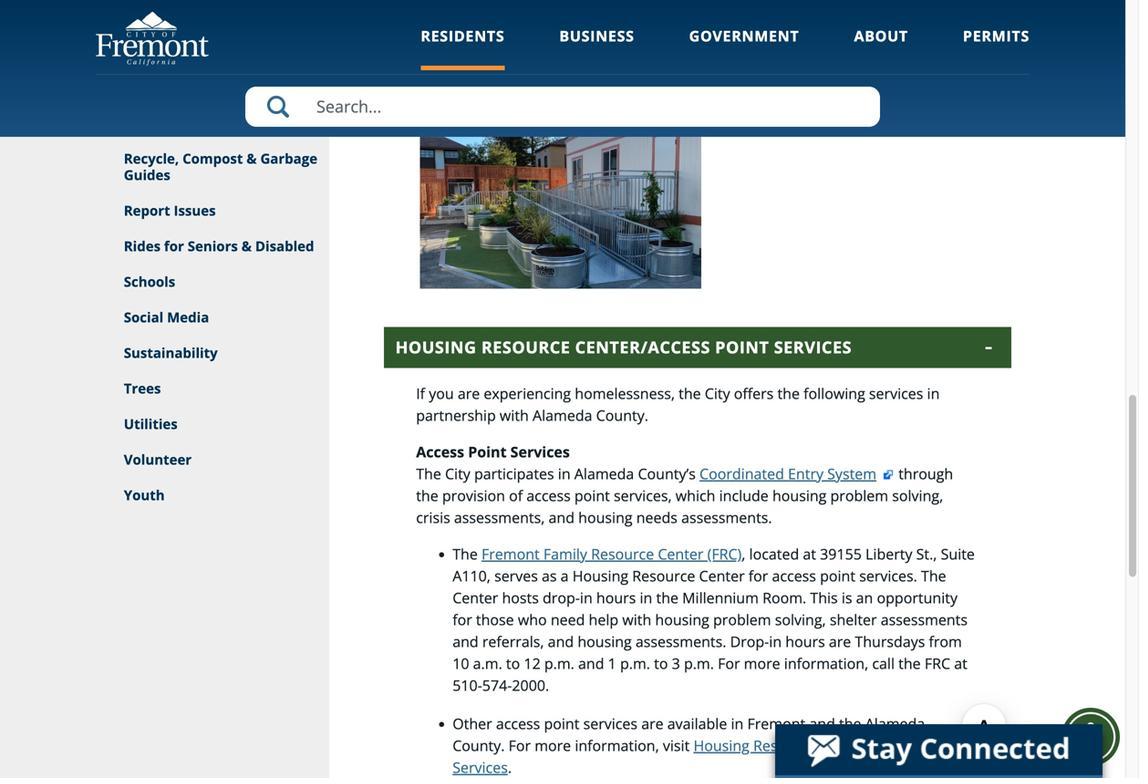 Task type: describe. For each thing, give the bounding box(es) containing it.
housing down millennium
[[655, 610, 710, 630]]

links
[[167, 114, 203, 132]]

sustainability link
[[96, 336, 329, 371]]

access inside through the provision of access point services, which include housing problem solving, crisis assessments, and housing needs assessments.
[[527, 486, 571, 506]]

experiencing inside if you are experiencing homelessness, the city offers the following services in partnership with alameda county.
[[484, 384, 571, 403]]

and inside the other access point services are available in fremont and the alameda county. for more information, visit
[[810, 714, 836, 734]]

shelter
[[830, 610, 877, 630]]

3 p.m. from the left
[[684, 654, 714, 673]]

if you are experiencing homelessness, the city offers the following services in partnership with alameda county.
[[416, 384, 940, 425]]

crisis
[[416, 508, 450, 528]]

find
[[843, 36, 870, 56]]

trees link
[[96, 371, 329, 407]]

permits
[[963, 26, 1030, 46]]

to left 3
[[654, 654, 668, 673]]

is inside , located at 39155 liberty st., suite a110, serves as a housing resource center for access point services. the center hosts drop-in hours in the millennium room. this is an opportunity for those who need help with housing problem solving, shelter assessments and referrals, and housing assessments. drop-in hours are thursdays from 10 a.m. to 12 p.m. and 1 p.m. to 3 p.m. for more information, call the frc at 510-574-2000.
[[842, 588, 853, 608]]

issues
[[174, 201, 216, 220]]

approach
[[490, 36, 555, 56]]

liberty
[[866, 544, 913, 564]]

social media link
[[96, 300, 329, 336]]

(frc)
[[708, 544, 742, 564]]

assessments. inside , located at 39155 liberty st., suite a110, serves as a housing resource center for access point services. the center hosts drop-in hours in the millennium room. this is an opportunity for those who need help with housing problem solving, shelter assessments and referrals, and housing assessments. drop-in hours are thursdays from 10 a.m. to 12 p.m. and 1 p.m. to 3 p.m. for more information, call the frc at 510-574-2000.
[[636, 632, 727, 652]]

millennium
[[683, 588, 759, 608]]

other access point services are available in fremont and the alameda county. for more information, visit
[[453, 714, 925, 756]]

1 vertical spatial housing resource center/access point services
[[453, 736, 956, 777]]

coordinated entry system link
[[700, 464, 895, 484]]

to left 12 on the bottom of page
[[506, 654, 520, 673]]

0 horizontal spatial center/access
[[575, 336, 711, 359]]

solving, inside through the provision of access point services, which include housing problem solving, crisis assessments, and housing needs assessments.
[[892, 486, 944, 506]]

more inside , located at 39155 liberty st., suite a110, serves as a housing resource center for access point services. the center hosts drop-in hours in the millennium room. this is an opportunity for those who need help with housing problem solving, shelter assessments and referrals, and housing assessments. drop-in hours are thursdays from 10 a.m. to 12 p.m. and 1 p.m. to 3 p.m. for more information, call the frc at 510-574-2000.
[[744, 654, 781, 673]]

access
[[416, 442, 464, 462]]

services inside access point services the city participates in alameda county's coordinated entry system
[[511, 442, 570, 462]]

referrals,
[[482, 632, 544, 652]]

are inside the other access point services are available in fremont and the alameda county. for more information, visit
[[642, 714, 664, 734]]

the inside , located at 39155 liberty st., suite a110, serves as a housing resource center for access point services. the center hosts drop-in hours in the millennium room. this is an opportunity for those who need help with housing problem solving, shelter assessments and referrals, and housing assessments. drop-in hours are thursdays from 10 a.m. to 12 p.m. and 1 p.m. to 3 p.m. for more information, call the frc at 510-574-2000.
[[921, 566, 947, 586]]

which
[[676, 486, 716, 506]]

participates
[[474, 464, 554, 484]]

fremont family resource center (frc) link
[[482, 544, 742, 564]]

alameda inside the other access point services are available in fremont and the alameda county. for more information, visit
[[865, 714, 925, 734]]

,
[[742, 544, 746, 564]]

located
[[750, 544, 799, 564]]

opportunity
[[877, 588, 958, 608]]

problem inside , located at 39155 liberty st., suite a110, serves as a housing resource center for access point services. the center hosts drop-in hours in the millennium room. this is an opportunity for those who need help with housing problem solving, shelter assessments and referrals, and housing assessments. drop-in hours are thursdays from 10 a.m. to 12 p.m. and 1 p.m. to 3 p.m. for more information, call the frc at 510-574-2000.
[[713, 610, 771, 630]]

assessments,
[[454, 508, 545, 528]]

frc
[[925, 654, 951, 673]]

while
[[416, 58, 452, 78]]

experiencing inside is an innovative approach to help those experiencing homelessness find stable housing while providing a clean, safe, and calm environment.
[[652, 36, 739, 56]]

0 vertical spatial fremont
[[554, 14, 612, 34]]

as
[[542, 566, 557, 586]]

visit
[[663, 736, 690, 756]]

in down fremont family resource center (frc) link
[[640, 588, 653, 608]]

offers
[[734, 384, 774, 403]]

access point services the city participates in alameda county's coordinated entry system
[[416, 442, 877, 484]]

environment.
[[681, 58, 772, 78]]

1 p.m. from the left
[[545, 654, 575, 673]]

is inside is an innovative approach to help those experiencing homelessness find stable housing while providing a clean, safe, and calm environment.
[[934, 14, 944, 34]]

assessments. inside through the provision of access point services, which include housing problem solving, crisis assessments, and housing needs assessments.
[[682, 508, 772, 528]]

safe,
[[579, 58, 611, 78]]

report
[[124, 201, 170, 220]]

1
[[608, 654, 617, 673]]

of
[[509, 486, 523, 506]]

guides
[[124, 166, 170, 184]]

housing inside is an innovative approach to help those experiencing homelessness find stable housing while providing a clean, safe, and calm environment.
[[918, 36, 972, 56]]

trees
[[124, 379, 161, 398]]

center up find
[[841, 14, 887, 34]]

center up millennium
[[699, 566, 745, 586]]

government
[[689, 26, 800, 46]]

housing up environment.
[[705, 14, 761, 34]]

county's
[[638, 464, 696, 484]]

in inside the other access point services are available in fremont and the alameda county. for more information, visit
[[731, 714, 744, 734]]

st.,
[[917, 544, 937, 564]]

center down a110, serves on the left bottom
[[453, 588, 498, 608]]

residents link
[[421, 26, 505, 70]]

call
[[873, 654, 895, 673]]

1 horizontal spatial point
[[715, 336, 770, 359]]

the fremont family resource center (frc)
[[453, 544, 742, 564]]

city for alameda
[[445, 464, 471, 484]]

housing inside , located at 39155 liberty st., suite a110, serves as a housing resource center for access point services. the center hosts drop-in hours in the millennium room. this is an opportunity for those who need help with housing problem solving, shelter assessments and referrals, and housing assessments. drop-in hours are thursdays from 10 a.m. to 12 p.m. and 1 p.m. to 3 p.m. for more information, call the frc at 510-574-2000.
[[573, 566, 629, 586]]

and inside is an innovative approach to help those experiencing homelessness find stable housing while providing a clean, safe, and calm environment.
[[615, 58, 641, 78]]

rides for seniors & disabled link
[[96, 229, 329, 265]]

and inside through the provision of access point services, which include housing problem solving, crisis assessments, and housing needs assessments.
[[549, 508, 575, 528]]

access inside , located at 39155 liberty st., suite a110, serves as a housing resource center for access point services. the center hosts drop-in hours in the millennium room. this is an opportunity for those who need help with housing problem solving, shelter assessments and referrals, and housing assessments. drop-in hours are thursdays from 10 a.m. to 12 p.m. and 1 p.m. to 3 p.m. for more information, call the frc at 510-574-2000.
[[772, 566, 816, 586]]

fremont inside the other access point services are available in fremont and the alameda county. for more information, visit
[[748, 714, 806, 734]]

0 vertical spatial for
[[164, 237, 184, 255]]

drop-
[[543, 588, 580, 608]]

media
[[167, 308, 209, 327]]

services inside if you are experiencing homelessness, the city offers the following services in partnership with alameda county.
[[869, 384, 924, 403]]

housing up "1"
[[578, 632, 632, 652]]

0 vertical spatial housing resource center/access point services
[[396, 336, 852, 359]]

for inside the other access point services are available in fremont and the alameda county. for more information, visit
[[509, 736, 531, 756]]

1 vertical spatial for
[[749, 566, 768, 586]]

510-
[[453, 676, 482, 695]]

this
[[810, 588, 838, 608]]

located adjacent to fremont city hall, the housing navigation center (hnc)
[[416, 14, 930, 34]]

suite
[[941, 544, 975, 564]]

social
[[124, 308, 164, 327]]

1 horizontal spatial for
[[453, 610, 472, 630]]

navigation
[[764, 14, 837, 34]]

is an innovative approach to help those experiencing homelessness find stable housing while providing a clean, safe, and calm environment.
[[416, 14, 972, 78]]

housing navigation center (hnc) link
[[705, 14, 930, 34]]

about
[[854, 26, 909, 46]]

1 vertical spatial at
[[954, 654, 968, 673]]

0 horizontal spatial at
[[803, 544, 817, 564]]

those inside , located at 39155 liberty st., suite a110, serves as a housing resource center for access point services. the center hosts drop-in hours in the millennium room. this is an opportunity for those who need help with housing problem solving, shelter assessments and referrals, and housing assessments. drop-in hours are thursdays from 10 a.m. to 12 p.m. and 1 p.m. to 3 p.m. for more information, call the frc at 510-574-2000.
[[476, 610, 514, 630]]

county. inside the other access point services are available in fremont and the alameda county. for more information, visit
[[453, 736, 505, 756]]

report issues link
[[96, 193, 329, 229]]

utilities
[[124, 415, 178, 433]]

volunteer
[[124, 450, 192, 469]]

access inside the other access point services are available in fremont and the alameda county. for more information, visit
[[496, 714, 540, 734]]

through the provision of access point services, which include housing problem solving, crisis assessments, and housing needs assessments.
[[416, 464, 954, 528]]

needs
[[637, 508, 678, 528]]

services inside the other access point services are available in fremont and the alameda county. for more information, visit
[[583, 714, 638, 734]]

hosts
[[502, 588, 539, 608]]

0 vertical spatial hours
[[597, 588, 636, 608]]

services.
[[860, 566, 918, 586]]

services inside the housing resource center/access point services link
[[453, 758, 508, 777]]

an inside , located at 39155 liberty st., suite a110, serves as a housing resource center for access point services. the center hosts drop-in hours in the millennium room. this is an opportunity for those who need help with housing problem solving, shelter assessments and referrals, and housing assessments. drop-in hours are thursdays from 10 a.m. to 12 p.m. and 1 p.m. to 3 p.m. for more information, call the frc at 510-574-2000.
[[856, 588, 873, 608]]

are inside if you are experiencing homelessness, the city offers the following services in partnership with alameda county.
[[458, 384, 480, 403]]

disabled
[[255, 237, 314, 255]]

2 horizontal spatial services
[[774, 336, 852, 359]]

system
[[828, 464, 877, 484]]

quick
[[124, 114, 163, 132]]

to up approach
[[536, 14, 550, 34]]

stable
[[873, 36, 914, 56]]

government link
[[689, 26, 800, 70]]

with inside if you are experiencing homelessness, the city offers the following services in partnership with alameda county.
[[500, 406, 529, 425]]

county. inside if you are experiencing homelessness, the city offers the following services in partnership with alameda county.
[[596, 406, 649, 425]]

family
[[544, 544, 587, 564]]

help inside is an innovative approach to help those experiencing homelessness find stable housing while providing a clean, safe, and calm environment.
[[576, 36, 606, 56]]

recycle,
[[124, 149, 179, 168]]

stay connected image
[[775, 724, 1101, 775]]

point inside access point services the city participates in alameda county's coordinated entry system
[[468, 442, 507, 462]]

housing resource center/access point services link
[[453, 736, 956, 777]]

social media
[[124, 308, 209, 327]]

provision
[[442, 486, 505, 506]]

recycle, compost & garbage guides
[[124, 149, 318, 184]]



Task type: locate. For each thing, give the bounding box(es) containing it.
0 vertical spatial center/access
[[575, 336, 711, 359]]

housing resource center/access point services down available
[[453, 736, 956, 777]]

who
[[518, 610, 547, 630]]

quick links link
[[96, 106, 329, 141]]

fremont right available
[[748, 714, 806, 734]]

p.m. right 12 on the bottom of page
[[545, 654, 575, 673]]

1 horizontal spatial hours
[[786, 632, 825, 652]]

solving, down through
[[892, 486, 944, 506]]

1 vertical spatial point
[[468, 442, 507, 462]]

experiencing down located adjacent to fremont city hall, the housing navigation center (hnc)
[[652, 36, 739, 56]]

information, left visit
[[575, 736, 659, 756]]

point left services,
[[575, 486, 610, 506]]

housing resource center/access point services up homelessness, on the right of the page
[[396, 336, 852, 359]]

1 horizontal spatial those
[[610, 36, 648, 56]]

for up .
[[509, 736, 531, 756]]

a inside , located at 39155 liberty st., suite a110, serves as a housing resource center for access point services. the center hosts drop-in hours in the millennium room. this is an opportunity for those who need help with housing problem solving, shelter assessments and referrals, and housing assessments. drop-in hours are thursdays from 10 a.m. to 12 p.m. and 1 p.m. to 3 p.m. for more information, call the frc at 510-574-2000.
[[561, 566, 569, 586]]

1 horizontal spatial for
[[718, 654, 740, 673]]

services down "1"
[[583, 714, 638, 734]]

county. down other
[[453, 736, 505, 756]]

city for housing
[[616, 14, 641, 34]]

in up through
[[927, 384, 940, 403]]

2000.
[[512, 676, 549, 695]]

other
[[453, 714, 492, 734]]

2 horizontal spatial fremont
[[748, 714, 806, 734]]

to up clean,
[[559, 36, 573, 56]]

1 horizontal spatial at
[[954, 654, 968, 673]]

need
[[551, 610, 585, 630]]

business
[[560, 26, 635, 46]]

housing
[[918, 36, 972, 56], [773, 486, 827, 506], [579, 508, 633, 528], [655, 610, 710, 630], [578, 632, 632, 652]]

experiencing up partnership
[[484, 384, 571, 403]]

with right partnership
[[500, 406, 529, 425]]

rides
[[124, 237, 161, 255]]

1 vertical spatial services
[[583, 714, 638, 734]]

1 vertical spatial assessments.
[[636, 632, 727, 652]]

point up offers
[[715, 336, 770, 359]]

for up '10'
[[453, 610, 472, 630]]

following
[[804, 384, 866, 403]]

an right (hnc)
[[948, 14, 965, 34]]

garbage
[[260, 149, 318, 168]]

a right as
[[561, 566, 569, 586]]

photo of housing navigation center image
[[420, 130, 702, 289]]

about link
[[854, 26, 909, 70]]

at
[[803, 544, 817, 564], [954, 654, 968, 673]]

0 vertical spatial information,
[[784, 654, 869, 673]]

1 vertical spatial experiencing
[[484, 384, 571, 403]]

those down hall,
[[610, 36, 648, 56]]

assessments. down include
[[682, 508, 772, 528]]

housing up you
[[396, 336, 477, 359]]

center/access down call
[[820, 736, 917, 756]]

problem
[[831, 486, 889, 506], [713, 610, 771, 630]]

0 vertical spatial a
[[524, 58, 532, 78]]

.
[[508, 758, 512, 777]]

problem down system
[[831, 486, 889, 506]]

alameda
[[533, 406, 593, 425], [575, 464, 634, 484], [865, 714, 925, 734]]

0 horizontal spatial experiencing
[[484, 384, 571, 403]]

2 horizontal spatial city
[[705, 384, 730, 403]]

1 horizontal spatial a
[[561, 566, 569, 586]]

a110, serves
[[453, 566, 538, 586]]

are up partnership
[[458, 384, 480, 403]]

solving,
[[892, 486, 944, 506], [775, 610, 826, 630]]

2 horizontal spatial for
[[749, 566, 768, 586]]

1 vertical spatial point
[[820, 566, 856, 586]]

in down room.
[[769, 632, 782, 652]]

1 vertical spatial for
[[509, 736, 531, 756]]

problem up drop-
[[713, 610, 771, 630]]

rides for seniors & disabled
[[124, 237, 314, 255]]

hours down fremont family resource center (frc) link
[[597, 588, 636, 608]]

with inside , located at 39155 liberty st., suite a110, serves as a housing resource center for access point services. the center hosts drop-in hours in the millennium room. this is an opportunity for those who need help with housing problem solving, shelter assessments and referrals, and housing assessments. drop-in hours are thursdays from 10 a.m. to 12 p.m. and 1 p.m. to 3 p.m. for more information, call the frc at 510-574-2000.
[[622, 610, 652, 630]]

the inside the other access point services are available in fremont and the alameda county. for more information, visit
[[839, 714, 862, 734]]

fremont up safe,
[[554, 14, 612, 34]]

services,
[[614, 486, 672, 506]]

hall,
[[645, 14, 675, 34]]

39155
[[820, 544, 862, 564]]

1 vertical spatial hours
[[786, 632, 825, 652]]

point down 2000.
[[544, 714, 580, 734]]

1 horizontal spatial experiencing
[[652, 36, 739, 56]]

with
[[500, 406, 529, 425], [622, 610, 652, 630]]

services
[[774, 336, 852, 359], [511, 442, 570, 462], [453, 758, 508, 777]]

are inside , located at 39155 liberty st., suite a110, serves as a housing resource center for access point services. the center hosts drop-in hours in the millennium room. this is an opportunity for those who need help with housing problem solving, shelter assessments and referrals, and housing assessments. drop-in hours are thursdays from 10 a.m. to 12 p.m. and 1 p.m. to 3 p.m. for more information, call the frc at 510-574-2000.
[[829, 632, 851, 652]]

a
[[524, 58, 532, 78], [561, 566, 569, 586]]

0 horizontal spatial are
[[458, 384, 480, 403]]

help right need
[[589, 610, 619, 630]]

2 vertical spatial point
[[921, 736, 956, 756]]

hours
[[597, 588, 636, 608], [786, 632, 825, 652]]

housing down (hnc)
[[918, 36, 972, 56]]

county.
[[596, 406, 649, 425], [453, 736, 505, 756]]

in up need
[[580, 588, 593, 608]]

assessments.
[[682, 508, 772, 528], [636, 632, 727, 652]]

0 horizontal spatial city
[[445, 464, 471, 484]]

2 vertical spatial access
[[496, 714, 540, 734]]

0 vertical spatial an
[[948, 14, 965, 34]]

0 horizontal spatial fremont
[[482, 544, 540, 564]]

city left offers
[[705, 384, 730, 403]]

information, inside the other access point services are available in fremont and the alameda county. for more information, visit
[[575, 736, 659, 756]]

solving, down room.
[[775, 610, 826, 630]]

schools
[[124, 272, 175, 291]]

innovative
[[416, 36, 486, 56]]

alameda up services,
[[575, 464, 634, 484]]

1 vertical spatial a
[[561, 566, 569, 586]]

point inside housing resource center/access point services
[[921, 736, 956, 756]]

in inside access point services the city participates in alameda county's coordinated entry system
[[558, 464, 571, 484]]

0 horizontal spatial problem
[[713, 610, 771, 630]]

at left 39155
[[803, 544, 817, 564]]

youth link
[[96, 478, 329, 514]]

point up participates
[[468, 442, 507, 462]]

2 p.m. from the left
[[620, 654, 650, 673]]

the down st.,
[[921, 566, 947, 586]]

1 horizontal spatial city
[[616, 14, 641, 34]]

1 vertical spatial solving,
[[775, 610, 826, 630]]

access
[[527, 486, 571, 506], [772, 566, 816, 586], [496, 714, 540, 734]]

2 horizontal spatial the
[[921, 566, 947, 586]]

center/access inside housing resource center/access point services
[[820, 736, 917, 756]]

12
[[524, 654, 541, 673]]

p.m. right 3
[[684, 654, 714, 673]]

report issues
[[124, 201, 216, 220]]

from
[[929, 632, 962, 652]]

1 vertical spatial information,
[[575, 736, 659, 756]]

more inside the other access point services are available in fremont and the alameda county. for more information, visit
[[535, 736, 571, 756]]

housing
[[705, 14, 761, 34], [396, 336, 477, 359], [573, 566, 629, 586], [694, 736, 750, 756]]

0 vertical spatial for
[[718, 654, 740, 673]]

1 vertical spatial are
[[829, 632, 851, 652]]

the
[[679, 14, 701, 34], [679, 384, 701, 403], [778, 384, 800, 403], [416, 486, 439, 506], [656, 588, 679, 608], [899, 654, 921, 673], [839, 714, 862, 734]]

0 vertical spatial services
[[869, 384, 924, 403]]

housing down the fremont family resource center (frc)
[[573, 566, 629, 586]]

in right participates
[[558, 464, 571, 484]]

center/access up homelessness, on the right of the page
[[575, 336, 711, 359]]

city inside if you are experiencing homelessness, the city offers the following services in partnership with alameda county.
[[705, 384, 730, 403]]

hours down this
[[786, 632, 825, 652]]

0 horizontal spatial services
[[583, 714, 638, 734]]

0 horizontal spatial point
[[468, 442, 507, 462]]

with right need
[[622, 610, 652, 630]]

room.
[[763, 588, 807, 608]]

0 vertical spatial problem
[[831, 486, 889, 506]]

services right following
[[869, 384, 924, 403]]

information,
[[784, 654, 869, 673], [575, 736, 659, 756]]

housing up fremont family resource center (frc) link
[[579, 508, 633, 528]]

2 horizontal spatial p.m.
[[684, 654, 714, 673]]

solving, inside , located at 39155 liberty st., suite a110, serves as a housing resource center for access point services. the center hosts drop-in hours in the millennium room. this is an opportunity for those who need help with housing problem solving, shelter assessments and referrals, and housing assessments. drop-in hours are thursdays from 10 a.m. to 12 p.m. and 1 p.m. to 3 p.m. for more information, call the frc at 510-574-2000.
[[775, 610, 826, 630]]

seniors
[[188, 237, 238, 255]]

2 vertical spatial point
[[544, 714, 580, 734]]

entry
[[788, 464, 824, 484]]

2 vertical spatial are
[[642, 714, 664, 734]]

for
[[718, 654, 740, 673], [509, 736, 531, 756]]

you
[[429, 384, 454, 403]]

point down frc
[[921, 736, 956, 756]]

problem inside through the provision of access point services, which include housing problem solving, crisis assessments, and housing needs assessments.
[[831, 486, 889, 506]]

homelessness
[[743, 36, 839, 56]]

0 vertical spatial with
[[500, 406, 529, 425]]

Search text field
[[245, 87, 880, 127]]

housing down coordinated entry system link
[[773, 486, 827, 506]]

fremont
[[554, 14, 612, 34], [482, 544, 540, 564], [748, 714, 806, 734]]

are down shelter
[[829, 632, 851, 652]]

those up referrals,
[[476, 610, 514, 630]]

more down drop-
[[744, 654, 781, 673]]

the inside access point services the city participates in alameda county's coordinated entry system
[[416, 464, 441, 484]]

center/access
[[575, 336, 711, 359], [820, 736, 917, 756]]

coordinated
[[700, 464, 784, 484]]

the inside through the provision of access point services, which include housing problem solving, crisis assessments, and housing needs assessments.
[[416, 486, 439, 506]]

2 horizontal spatial point
[[921, 736, 956, 756]]

recycle, compost & garbage guides link
[[96, 141, 329, 193]]

center down needs
[[658, 544, 704, 564]]

point inside through the provision of access point services, which include housing problem solving, crisis assessments, and housing needs assessments.
[[575, 486, 610, 506]]

city
[[616, 14, 641, 34], [705, 384, 730, 403], [445, 464, 471, 484]]

1 vertical spatial fremont
[[482, 544, 540, 564]]

information, down shelter
[[784, 654, 869, 673]]

services down other
[[453, 758, 508, 777]]

1 vertical spatial an
[[856, 588, 873, 608]]

resource inside , located at 39155 liberty st., suite a110, serves as a housing resource center for access point services. the center hosts drop-in hours in the millennium room. this is an opportunity for those who need help with housing problem solving, shelter assessments and referrals, and housing assessments. drop-in hours are thursdays from 10 a.m. to 12 p.m. and 1 p.m. to 3 p.m. for more information, call the frc at 510-574-2000.
[[632, 566, 696, 586]]

services
[[869, 384, 924, 403], [583, 714, 638, 734]]

sustainability
[[124, 343, 218, 362]]

0 vertical spatial those
[[610, 36, 648, 56]]

1 horizontal spatial more
[[744, 654, 781, 673]]

1 vertical spatial help
[[589, 610, 619, 630]]

0 horizontal spatial an
[[856, 588, 873, 608]]

0 vertical spatial experiencing
[[652, 36, 739, 56]]

for down drop-
[[718, 654, 740, 673]]

0 horizontal spatial solving,
[[775, 610, 826, 630]]

a down approach
[[524, 58, 532, 78]]

thursdays
[[855, 632, 925, 652]]

services up participates
[[511, 442, 570, 462]]

residents
[[421, 26, 505, 46]]

housing down available
[[694, 736, 750, 756]]

alameda inside access point services the city participates in alameda county's coordinated entry system
[[575, 464, 634, 484]]

1 horizontal spatial county.
[[596, 406, 649, 425]]

0 horizontal spatial hours
[[597, 588, 636, 608]]

experiencing
[[652, 36, 739, 56], [484, 384, 571, 403]]

assessments. up 3
[[636, 632, 727, 652]]

an
[[948, 14, 965, 34], [856, 588, 873, 608]]

if
[[416, 384, 425, 403]]

0 horizontal spatial services
[[453, 758, 508, 777]]

1 horizontal spatial solving,
[[892, 486, 944, 506]]

help
[[576, 36, 606, 56], [589, 610, 619, 630]]

(hnc)
[[890, 14, 930, 34]]

2 vertical spatial fremont
[[748, 714, 806, 734]]

&
[[242, 237, 252, 255]]

0 vertical spatial at
[[803, 544, 817, 564]]

more
[[744, 654, 781, 673], [535, 736, 571, 756]]

access right of
[[527, 486, 571, 506]]

1 vertical spatial center/access
[[820, 736, 917, 756]]

housing resource center/access point services
[[396, 336, 852, 359], [453, 736, 956, 777]]

0 horizontal spatial with
[[500, 406, 529, 425]]

p.m. right "1"
[[620, 654, 650, 673]]

compost &
[[183, 149, 257, 168]]

0 horizontal spatial a
[[524, 58, 532, 78]]

1 vertical spatial more
[[535, 736, 571, 756]]

0 vertical spatial point
[[715, 336, 770, 359]]

0 vertical spatial alameda
[[533, 406, 593, 425]]

1 horizontal spatial services
[[511, 442, 570, 462]]

0 vertical spatial help
[[576, 36, 606, 56]]

permits link
[[963, 26, 1030, 70]]

an inside is an innovative approach to help those experiencing homelessness find stable housing while providing a clean, safe, and calm environment.
[[948, 14, 965, 34]]

2 horizontal spatial are
[[829, 632, 851, 652]]

those inside is an innovative approach to help those experiencing homelessness find stable housing while providing a clean, safe, and calm environment.
[[610, 36, 648, 56]]

1 horizontal spatial with
[[622, 610, 652, 630]]

0 horizontal spatial the
[[416, 464, 441, 484]]

point down 39155
[[820, 566, 856, 586]]

1 vertical spatial with
[[622, 610, 652, 630]]

in inside if you are experiencing homelessness, the city offers the following services in partnership with alameda county.
[[927, 384, 940, 403]]

available
[[668, 714, 727, 734]]

help inside , located at 39155 liberty st., suite a110, serves as a housing resource center for access point services. the center hosts drop-in hours in the millennium room. this is an opportunity for those who need help with housing problem solving, shelter assessments and referrals, and housing assessments. drop-in hours are thursdays from 10 a.m. to 12 p.m. and 1 p.m. to 3 p.m. for more information, call the frc at 510-574-2000.
[[589, 610, 619, 630]]

1 vertical spatial alameda
[[575, 464, 634, 484]]

partnership
[[416, 406, 496, 425]]

1 horizontal spatial are
[[642, 714, 664, 734]]

1 vertical spatial county.
[[453, 736, 505, 756]]

city left hall,
[[616, 14, 641, 34]]

in right available
[[731, 714, 744, 734]]

alameda inside if you are experiencing homelessness, the city offers the following services in partnership with alameda county.
[[533, 406, 593, 425]]

0 horizontal spatial for
[[164, 237, 184, 255]]

include
[[719, 486, 769, 506]]

point inside , located at 39155 liberty st., suite a110, serves as a housing resource center for access point services. the center hosts drop-in hours in the millennium room. this is an opportunity for those who need help with housing problem solving, shelter assessments and referrals, and housing assessments. drop-in hours are thursdays from 10 a.m. to 12 p.m. and 1 p.m. to 3 p.m. for more information, call the frc at 510-574-2000.
[[820, 566, 856, 586]]

0 vertical spatial point
[[575, 486, 610, 506]]

information, inside , located at 39155 liberty st., suite a110, serves as a housing resource center for access point services. the center hosts drop-in hours in the millennium room. this is an opportunity for those who need help with housing problem solving, shelter assessments and referrals, and housing assessments. drop-in hours are thursdays from 10 a.m. to 12 p.m. and 1 p.m. to 3 p.m. for more information, call the frc at 510-574-2000.
[[784, 654, 869, 673]]

0 horizontal spatial those
[[476, 610, 514, 630]]

at right frc
[[954, 654, 968, 673]]

0 vertical spatial are
[[458, 384, 480, 403]]

for right rides
[[164, 237, 184, 255]]

2 vertical spatial services
[[453, 758, 508, 777]]

homelessness,
[[575, 384, 675, 403]]

alameda down call
[[865, 714, 925, 734]]

alameda down homelessness, on the right of the page
[[533, 406, 593, 425]]

2 vertical spatial for
[[453, 610, 472, 630]]

the up a110, serves on the left bottom
[[453, 544, 478, 564]]

1 horizontal spatial an
[[948, 14, 965, 34]]

city inside access point services the city participates in alameda county's coordinated entry system
[[445, 464, 471, 484]]

help up safe,
[[576, 36, 606, 56]]

county. down homelessness, on the right of the page
[[596, 406, 649, 425]]

2 vertical spatial city
[[445, 464, 471, 484]]

quick links
[[124, 114, 203, 132]]

1 horizontal spatial is
[[934, 14, 944, 34]]

0 horizontal spatial more
[[535, 736, 571, 756]]

an up shelter
[[856, 588, 873, 608]]

fremont up a110, serves on the left bottom
[[482, 544, 540, 564]]

1 horizontal spatial information,
[[784, 654, 869, 673]]

to inside is an innovative approach to help those experiencing homelessness find stable housing while providing a clean, safe, and calm environment.
[[559, 36, 573, 56]]

1 horizontal spatial fremont
[[554, 14, 612, 34]]

for inside , located at 39155 liberty st., suite a110, serves as a housing resource center for access point services. the center hosts drop-in hours in the millennium room. this is an opportunity for those who need help with housing problem solving, shelter assessments and referrals, and housing assessments. drop-in hours are thursdays from 10 a.m. to 12 p.m. and 1 p.m. to 3 p.m. for more information, call the frc at 510-574-2000.
[[718, 654, 740, 673]]

services up following
[[774, 336, 852, 359]]

0 horizontal spatial is
[[842, 588, 853, 608]]

1 horizontal spatial p.m.
[[620, 654, 650, 673]]

2 vertical spatial alameda
[[865, 714, 925, 734]]

is up shelter
[[842, 588, 853, 608]]

1 vertical spatial the
[[453, 544, 478, 564]]

access up room.
[[772, 566, 816, 586]]

0 vertical spatial is
[[934, 14, 944, 34]]

1 horizontal spatial the
[[453, 544, 478, 564]]

city up provision
[[445, 464, 471, 484]]

located
[[416, 14, 470, 34]]

0 vertical spatial more
[[744, 654, 781, 673]]

calm
[[645, 58, 677, 78]]

more down 2000.
[[535, 736, 571, 756]]

3
[[672, 654, 680, 673]]

is right (hnc)
[[934, 14, 944, 34]]

0 vertical spatial access
[[527, 486, 571, 506]]

a inside is an innovative approach to help those experiencing homelessness find stable housing while providing a clean, safe, and calm environment.
[[524, 58, 532, 78]]

1 vertical spatial problem
[[713, 610, 771, 630]]

for down located
[[749, 566, 768, 586]]

are up visit
[[642, 714, 664, 734]]

the down access
[[416, 464, 441, 484]]

point inside the other access point services are available in fremont and the alameda county. for more information, visit
[[544, 714, 580, 734]]

access down 2000.
[[496, 714, 540, 734]]

point
[[575, 486, 610, 506], [820, 566, 856, 586], [544, 714, 580, 734]]

1 vertical spatial city
[[705, 384, 730, 403]]



Task type: vqa. For each thing, say whether or not it's contained in the screenshot.
Other Requirements
no



